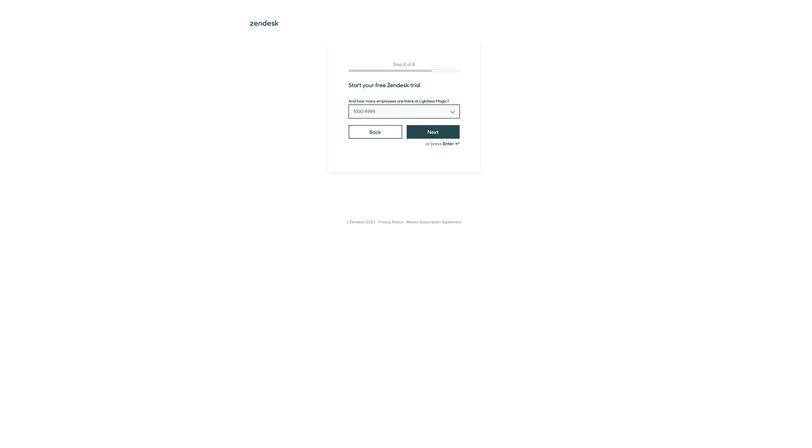 Task type: describe. For each thing, give the bounding box(es) containing it.
master
[[407, 220, 419, 225]]

6
[[404, 62, 406, 67]]

or press enter
[[426, 141, 454, 147]]

privacy notice link
[[379, 220, 404, 225]]

agreement
[[442, 220, 462, 225]]

©zendesk 2023 link
[[347, 220, 376, 225]]

of
[[408, 62, 411, 67]]

2023
[[366, 220, 376, 225]]

master subscription agreement
[[407, 220, 462, 225]]

lightless
[[420, 98, 435, 104]]

zendesk
[[387, 81, 409, 89]]

privacy
[[379, 220, 391, 225]]

or
[[426, 141, 430, 147]]

8
[[413, 62, 415, 67]]

at
[[415, 98, 419, 104]]

zendesk image
[[250, 20, 279, 26]]

start
[[349, 81, 362, 89]]

are
[[397, 98, 404, 104]]

?
[[447, 98, 450, 104]]

enter image
[[455, 142, 460, 146]]

employees
[[377, 98, 397, 104]]

next
[[428, 128, 439, 135]]

step 6 of 8
[[394, 62, 415, 67]]

master subscription agreement link
[[407, 220, 462, 225]]

notice
[[392, 220, 404, 225]]



Task type: locate. For each thing, give the bounding box(es) containing it.
back
[[370, 128, 382, 135]]

©zendesk
[[347, 220, 365, 225]]

and how many employees are there at lightless magic ?
[[349, 98, 450, 104]]

and
[[349, 98, 356, 104]]

start your free zendesk trial
[[349, 81, 421, 89]]

press
[[431, 141, 442, 147]]

©zendesk 2023
[[347, 220, 376, 225]]

many
[[366, 98, 376, 104]]

step
[[394, 62, 403, 67]]

trial
[[411, 81, 421, 89]]

free
[[376, 81, 386, 89]]

how
[[357, 98, 365, 104]]

enter
[[443, 141, 454, 147]]

subscription
[[420, 220, 441, 225]]

back button
[[349, 125, 402, 139]]

next button
[[407, 125, 460, 139]]

privacy notice
[[379, 220, 404, 225]]

there
[[404, 98, 414, 104]]

magic
[[436, 98, 447, 104]]

your
[[363, 81, 374, 89]]



